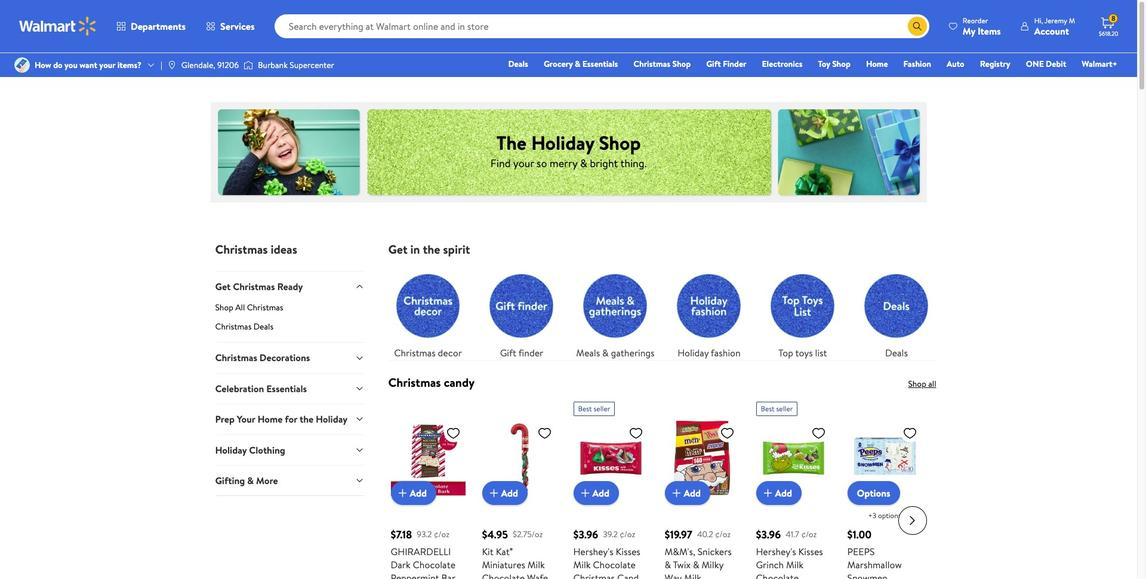 Task type: vqa. For each thing, say whether or not it's contained in the screenshot.
¢/OZ
yes



Task type: describe. For each thing, give the bounding box(es) containing it.
milk for $4.95
[[528, 558, 545, 572]]

thing.
[[621, 156, 647, 171]]

$4.95 $2.75/oz kit kat® miniatures milk chocolate waf
[[482, 527, 555, 579]]

registry
[[980, 58, 1011, 70]]

m&m's, snickers & twix & milky way milk chocolate christmas candy variety pack - 140 ct image
[[665, 421, 740, 496]]

add to favorites list, m&m's, snickers & twix & milky way milk chocolate christmas candy variety pack - 140 ct image
[[721, 426, 735, 441]]

holiday fashion
[[678, 346, 741, 360]]

home inside dropdown button
[[258, 413, 283, 426]]

the
[[497, 129, 527, 156]]

shop all christmas
[[215, 302, 283, 314]]

finder
[[519, 346, 544, 360]]

best for hershey's kisses milk chocolate christmas cand
[[578, 404, 592, 414]]

seller for hershey's kisses milk chocolate christmas cand
[[594, 404, 611, 414]]

shop inside the holiday shop find your so merry & bright thing.
[[599, 129, 641, 156]]

clothing
[[249, 443, 285, 457]]

electronics link
[[757, 57, 808, 70]]

candy
[[444, 374, 475, 391]]

celebration
[[215, 382, 264, 395]]

$19.97
[[665, 527, 693, 542]]

kisses for milk
[[799, 545, 823, 558]]

christmas inside shop all christmas link
[[247, 302, 283, 314]]

auto link
[[942, 57, 970, 70]]

walmart+
[[1082, 58, 1118, 70]]

registry link
[[975, 57, 1016, 70]]

Search search field
[[275, 14, 930, 38]]

meals & gatherings
[[576, 346, 655, 360]]

get christmas ready button
[[215, 271, 365, 302]]

christmas decorations button
[[215, 342, 365, 373]]

do
[[53, 59, 63, 71]]

ideas
[[271, 241, 297, 257]]

meals & gatherings link
[[576, 266, 655, 360]]

& right twix
[[693, 558, 700, 572]]

your for do
[[99, 59, 115, 71]]

seller for hershey's kisses grinch milk chocola
[[777, 404, 793, 414]]

gift finder link
[[482, 266, 562, 360]]

& inside "link"
[[603, 346, 609, 360]]

& left twix
[[665, 558, 671, 572]]

m&m's,
[[665, 545, 696, 558]]

add button for $19.97
[[665, 481, 711, 505]]

shop all
[[909, 378, 937, 390]]

gift finder link
[[701, 57, 752, 70]]

departments button
[[106, 12, 196, 41]]

jeremy
[[1045, 15, 1068, 25]]

glendale, 91206
[[181, 59, 239, 71]]

christmas for christmas decorations
[[215, 351, 257, 365]]

$618.20
[[1099, 29, 1119, 38]]

add to favorites list, peeps marshmallow snowmen, christmas candy, 3 count (1.5 ounce) image
[[903, 426, 918, 441]]

deals inside list
[[886, 346, 908, 360]]

marshmallow
[[848, 558, 902, 572]]

a little girl is pictured smiling with her hand on her face and she's wearing a black sweater with green and gold gift bows all over. green, blue and gold gift boxes are shown. the holiday shop. find your so merry and bright thing image
[[211, 101, 927, 204]]

hershey's for grinch
[[756, 545, 797, 558]]

hi, jeremy m account
[[1035, 15, 1076, 37]]

way
[[665, 572, 682, 579]]

departments
[[131, 20, 186, 33]]

add to favorites list, kit kat® miniatures milk chocolate wafer christmas candy, plastic cane 1.8 oz image
[[538, 426, 552, 441]]

one debit
[[1026, 58, 1067, 70]]

all
[[235, 302, 245, 314]]

gifting & more
[[215, 474, 278, 487]]

gatherings
[[611, 346, 655, 360]]

all
[[929, 378, 937, 390]]

christmas deals
[[215, 321, 274, 333]]

grocery
[[544, 58, 573, 70]]

find
[[491, 156, 511, 171]]

$19.97 40.2 ¢/oz m&m's, snickers & twix & milky way mi
[[665, 527, 739, 579]]

& inside the holiday shop find your so merry & bright thing.
[[580, 156, 588, 171]]

fashion
[[904, 58, 932, 70]]

5 product group from the left
[[756, 397, 831, 579]]

holiday inside holiday fashion link
[[678, 346, 709, 360]]

$1.00
[[848, 527, 872, 542]]

for
[[285, 413, 297, 426]]

christmas for christmas candy
[[388, 374, 441, 391]]

8
[[1112, 13, 1116, 23]]

add for $4.95
[[501, 487, 518, 500]]

christmas decorations
[[215, 351, 310, 365]]

add to cart image for m&m's, snickers & twix & milky way milk chocolate christmas candy variety pack - 140 ct image
[[670, 486, 684, 500]]

holiday inside the holiday shop find your so merry & bright thing.
[[531, 129, 595, 156]]

5 add button from the left
[[756, 481, 802, 505]]

best seller for hershey's kisses milk chocolate christmas cand
[[578, 404, 611, 414]]

1 vertical spatial deals
[[254, 321, 274, 333]]

christmas for christmas ideas
[[215, 241, 268, 257]]

your
[[237, 413, 255, 426]]

0 horizontal spatial deals link
[[503, 57, 534, 70]]

¢/oz for $19.97 40.2 ¢/oz m&m's, snickers & twix & milky way mi
[[716, 528, 731, 540]]

get in the spirit
[[388, 241, 470, 257]]

m
[[1069, 15, 1076, 25]]

peeps marshmallow snowmen, christmas candy, 3 count (1.5 ounce) image
[[848, 421, 922, 496]]

¢/oz for $3.96 41.7 ¢/oz hershey's kisses grinch milk chocola
[[802, 528, 817, 540]]

grocery & essentials link
[[539, 57, 624, 70]]

39.2
[[603, 528, 618, 540]]

holiday clothing button
[[215, 435, 365, 465]]

40.2
[[698, 528, 714, 540]]

5 add from the left
[[775, 487, 793, 500]]

grinch
[[756, 558, 784, 572]]

& right grocery
[[575, 58, 581, 70]]

christmas ideas
[[215, 241, 297, 257]]

twix
[[673, 558, 691, 572]]

chocolate for $4.95
[[482, 572, 525, 579]]

$4.95
[[482, 527, 508, 542]]

top
[[779, 346, 794, 360]]

christmas inside $3.96 39.2 ¢/oz hershey's kisses milk chocolate christmas cand
[[574, 572, 615, 579]]

hi,
[[1035, 15, 1044, 25]]

3 add button from the left
[[574, 481, 619, 505]]

options link
[[848, 481, 900, 505]]

grocery & essentials
[[544, 58, 618, 70]]

1 horizontal spatial home
[[866, 58, 888, 70]]

snickers
[[698, 545, 732, 558]]

add to favorites list, ghirardelli dark chocolate peppermint bark chocolate squares, layered dark chocolate and white chocolate candy, 7.7 oz bag image
[[446, 426, 461, 441]]

& inside dropdown button
[[247, 474, 254, 487]]

get christmas ready
[[215, 280, 303, 293]]

dark
[[391, 558, 411, 572]]

reorder my items
[[963, 15, 1001, 37]]

8 $618.20
[[1099, 13, 1119, 38]]

$3.96 for hershey's kisses grinch milk chocola
[[756, 527, 781, 542]]

hershey's kisses grinch milk chocolate christmas candy, bag 9.5 oz image
[[756, 421, 831, 496]]

kit
[[482, 545, 494, 558]]

shop all link
[[909, 378, 937, 390]]

meals
[[576, 346, 600, 360]]

gift for gift finder
[[707, 58, 721, 70]]

93.2
[[417, 528, 432, 540]]

3 product group from the left
[[574, 397, 648, 579]]

your for holiday
[[514, 156, 534, 171]]



Task type: locate. For each thing, give the bounding box(es) containing it.
celebration essentials button
[[215, 373, 365, 404]]

3 milk from the left
[[787, 558, 804, 572]]

$2.75/oz
[[513, 528, 543, 540]]

chocolate down 93.2
[[413, 558, 456, 572]]

product group containing $4.95
[[482, 397, 557, 579]]

1 $3.96 from the left
[[574, 527, 599, 542]]

¢/oz inside $19.97 40.2 ¢/oz m&m's, snickers & twix & milky way mi
[[716, 528, 731, 540]]

1 product group from the left
[[391, 397, 466, 579]]

 image right |
[[167, 60, 177, 70]]

hershey's down 39.2
[[574, 545, 614, 558]]

2 $3.96 from the left
[[756, 527, 781, 542]]

0 vertical spatial gift
[[707, 58, 721, 70]]

best seller up hershey's kisses grinch milk chocolate christmas candy, bag 9.5 oz image
[[761, 404, 793, 414]]

chocolate for $3.96
[[593, 558, 636, 572]]

1 horizontal spatial deals
[[508, 58, 528, 70]]

hershey's inside $3.96 39.2 ¢/oz hershey's kisses milk chocolate christmas cand
[[574, 545, 614, 558]]

$7.18
[[391, 527, 412, 542]]

1 horizontal spatial milk
[[574, 558, 591, 572]]

3 add to cart image from the left
[[670, 486, 684, 500]]

0 vertical spatial deals
[[508, 58, 528, 70]]

¢/oz inside $7.18 93.2 ¢/oz ghirardelli dark chocolate peppermint ba
[[434, 528, 450, 540]]

 image
[[244, 59, 253, 71], [167, 60, 177, 70]]

essentials down walmart site-wide search box
[[583, 58, 618, 70]]

0 horizontal spatial best seller
[[578, 404, 611, 414]]

hershey's for milk
[[574, 545, 614, 558]]

1 ¢/oz from the left
[[434, 528, 450, 540]]

product group containing $7.18
[[391, 397, 466, 579]]

0 horizontal spatial best
[[578, 404, 592, 414]]

0 horizontal spatial chocolate
[[413, 558, 456, 572]]

add to favorites list, hershey's kisses milk chocolate christmas candy, bag 10.1 oz image
[[629, 426, 643, 441]]

how
[[35, 59, 51, 71]]

christmas inside christmas shop link
[[634, 58, 671, 70]]

how do you want your items?
[[35, 59, 142, 71]]

add to cart image
[[487, 486, 501, 500], [578, 486, 593, 500], [670, 486, 684, 500], [761, 486, 775, 500]]

christmas inside christmas decorations dropdown button
[[215, 351, 257, 365]]

seller up hershey's kisses grinch milk chocolate christmas candy, bag 9.5 oz image
[[777, 404, 793, 414]]

1 best from the left
[[578, 404, 592, 414]]

1 horizontal spatial gift
[[707, 58, 721, 70]]

toy
[[818, 58, 831, 70]]

christmas candy
[[388, 374, 475, 391]]

& right meals
[[603, 346, 609, 360]]

get up "shop all christmas"
[[215, 280, 231, 293]]

2 vertical spatial deals
[[886, 346, 908, 360]]

one
[[1026, 58, 1044, 70]]

deals
[[508, 58, 528, 70], [254, 321, 274, 333], [886, 346, 908, 360]]

get for get christmas ready
[[215, 280, 231, 293]]

$3.96 for hershey's kisses milk chocolate christmas cand
[[574, 527, 599, 542]]

$3.96 left 39.2
[[574, 527, 599, 542]]

home left the for
[[258, 413, 283, 426]]

kisses inside $3.96 39.2 ¢/oz hershey's kisses milk chocolate christmas cand
[[616, 545, 641, 558]]

¢/oz right 41.7
[[802, 528, 817, 540]]

1 kisses from the left
[[616, 545, 641, 558]]

best seller for hershey's kisses grinch milk chocola
[[761, 404, 793, 414]]

4 add to cart image from the left
[[761, 486, 775, 500]]

list
[[816, 346, 828, 360]]

 image right 91206
[[244, 59, 253, 71]]

$3.96
[[574, 527, 599, 542], [756, 527, 781, 542]]

2 horizontal spatial chocolate
[[593, 558, 636, 572]]

0 horizontal spatial get
[[215, 280, 231, 293]]

you
[[65, 59, 78, 71]]

2 add button from the left
[[482, 481, 528, 505]]

christmas inside christmas decor link
[[394, 346, 436, 360]]

essentials up prep your home for the holiday dropdown button
[[266, 382, 307, 395]]

add up 41.7
[[775, 487, 793, 500]]

chocolate down 39.2
[[593, 558, 636, 572]]

1 horizontal spatial hershey's
[[756, 545, 797, 558]]

kisses for chocolate
[[616, 545, 641, 558]]

list containing christmas decor
[[381, 257, 944, 360]]

0 vertical spatial essentials
[[583, 58, 618, 70]]

the right in
[[423, 241, 440, 257]]

 image
[[14, 57, 30, 73]]

chocolate inside $7.18 93.2 ¢/oz ghirardelli dark chocolate peppermint ba
[[413, 558, 456, 572]]

add button up 41.7
[[756, 481, 802, 505]]

home left fashion 'link'
[[866, 58, 888, 70]]

get for get in the spirit
[[388, 241, 408, 257]]

gift finder
[[707, 58, 747, 70]]

add to cart image
[[396, 486, 410, 500]]

¢/oz inside $3.96 41.7 ¢/oz hershey's kisses grinch milk chocola
[[802, 528, 817, 540]]

gift finder
[[500, 346, 544, 360]]

christmas shop
[[634, 58, 691, 70]]

1 horizontal spatial chocolate
[[482, 572, 525, 579]]

prep
[[215, 413, 235, 426]]

the
[[423, 241, 440, 257], [300, 413, 314, 426]]

4 product group from the left
[[665, 397, 740, 579]]

milk inside $3.96 39.2 ¢/oz hershey's kisses milk chocolate christmas cand
[[574, 558, 591, 572]]

best
[[578, 404, 592, 414], [761, 404, 775, 414]]

hershey's kisses milk chocolate christmas candy, bag 10.1 oz image
[[574, 421, 648, 496]]

christmas for christmas deals
[[215, 321, 252, 333]]

1 horizontal spatial your
[[514, 156, 534, 171]]

options
[[857, 487, 891, 500]]

+3
[[869, 511, 877, 521]]

electronics
[[762, 58, 803, 70]]

1 add from the left
[[410, 487, 427, 500]]

add to cart image for hershey's kisses milk chocolate christmas candy, bag 10.1 oz image
[[578, 486, 593, 500]]

0 vertical spatial deals link
[[503, 57, 534, 70]]

hershey's
[[574, 545, 614, 558], [756, 545, 797, 558]]

add button for $4.95
[[482, 481, 528, 505]]

holiday inside holiday clothing dropdown button
[[215, 443, 247, 457]]

0 horizontal spatial $3.96
[[574, 527, 599, 542]]

2 product group from the left
[[482, 397, 557, 579]]

1 vertical spatial gift
[[500, 346, 517, 360]]

want
[[80, 59, 97, 71]]

items?
[[117, 59, 142, 71]]

0 horizontal spatial  image
[[167, 60, 177, 70]]

fashion
[[711, 346, 741, 360]]

add up $4.95
[[501, 487, 518, 500]]

gift left finder
[[707, 58, 721, 70]]

walmart image
[[19, 17, 97, 36]]

add button up $19.97
[[665, 481, 711, 505]]

0 horizontal spatial milk
[[528, 558, 545, 572]]

4 add button from the left
[[665, 481, 711, 505]]

add button for $7.18
[[391, 481, 437, 505]]

holiday inside prep your home for the holiday dropdown button
[[316, 413, 348, 426]]

peppermint
[[391, 572, 439, 579]]

hershey's inside $3.96 41.7 ¢/oz hershey's kisses grinch milk chocola
[[756, 545, 797, 558]]

essentials inside dropdown button
[[266, 382, 307, 395]]

product group
[[391, 397, 466, 579], [482, 397, 557, 579], [574, 397, 648, 579], [665, 397, 740, 579], [756, 397, 831, 579], [848, 397, 922, 579]]

1 horizontal spatial get
[[388, 241, 408, 257]]

 image for burbank supercenter
[[244, 59, 253, 71]]

top toys list
[[779, 346, 828, 360]]

gifting
[[215, 474, 245, 487]]

1 horizontal spatial the
[[423, 241, 440, 257]]

the holiday shop find your so merry & bright thing.
[[491, 129, 647, 171]]

christmas
[[634, 58, 671, 70], [215, 241, 268, 257], [233, 280, 275, 293], [247, 302, 283, 314], [215, 321, 252, 333], [394, 346, 436, 360], [215, 351, 257, 365], [388, 374, 441, 391], [574, 572, 615, 579]]

add to cart image for kit kat® miniatures milk chocolate wafer christmas candy, plastic cane 1.8 oz image
[[487, 486, 501, 500]]

2 seller from the left
[[777, 404, 793, 414]]

seller up hershey's kisses milk chocolate christmas candy, bag 10.1 oz image
[[594, 404, 611, 414]]

home
[[866, 58, 888, 70], [258, 413, 283, 426]]

2 add from the left
[[501, 487, 518, 500]]

best seller up hershey's kisses milk chocolate christmas candy, bag 10.1 oz image
[[578, 404, 611, 414]]

2 kisses from the left
[[799, 545, 823, 558]]

chocolate inside $4.95 $2.75/oz kit kat® miniatures milk chocolate waf
[[482, 572, 525, 579]]

miniatures
[[482, 558, 526, 572]]

bright
[[590, 156, 618, 171]]

top toys list link
[[763, 266, 843, 360]]

¢/oz inside $3.96 39.2 ¢/oz hershey's kisses milk chocolate christmas cand
[[620, 528, 636, 540]]

0 vertical spatial the
[[423, 241, 440, 257]]

christmas inside christmas deals link
[[215, 321, 252, 333]]

ghirardelli dark chocolate peppermint bark chocolate squares, layered dark chocolate and white chocolate candy, 7.7 oz bag image
[[391, 421, 466, 496]]

1 horizontal spatial essentials
[[583, 58, 618, 70]]

prep your home for the holiday
[[215, 413, 348, 426]]

merry
[[550, 156, 578, 171]]

0 horizontal spatial your
[[99, 59, 115, 71]]

burbank supercenter
[[258, 59, 334, 71]]

fashion link
[[899, 57, 937, 70]]

gift inside list
[[500, 346, 517, 360]]

gift left "finder"
[[500, 346, 517, 360]]

your left so
[[514, 156, 534, 171]]

1 vertical spatial the
[[300, 413, 314, 426]]

finder
[[723, 58, 747, 70]]

get left in
[[388, 241, 408, 257]]

kisses inside $3.96 41.7 ¢/oz hershey's kisses grinch milk chocola
[[799, 545, 823, 558]]

add button up $4.95
[[482, 481, 528, 505]]

add button up 93.2
[[391, 481, 437, 505]]

kisses down 41.7
[[799, 545, 823, 558]]

auto
[[947, 58, 965, 70]]

add to cart image for hershey's kisses grinch milk chocolate christmas candy, bag 9.5 oz image
[[761, 486, 775, 500]]

services
[[220, 20, 255, 33]]

christmas decor
[[394, 346, 462, 360]]

christmas for christmas decor
[[394, 346, 436, 360]]

toy shop link
[[813, 57, 856, 70]]

best up hershey's kisses milk chocolate christmas candy, bag 10.1 oz image
[[578, 404, 592, 414]]

4 add from the left
[[684, 487, 701, 500]]

so
[[537, 156, 547, 171]]

& right merry
[[580, 156, 588, 171]]

1 horizontal spatial $3.96
[[756, 527, 781, 542]]

0 horizontal spatial seller
[[594, 404, 611, 414]]

2 horizontal spatial milk
[[787, 558, 804, 572]]

$3.96 inside $3.96 39.2 ¢/oz hershey's kisses milk chocolate christmas cand
[[574, 527, 599, 542]]

1 horizontal spatial seller
[[777, 404, 793, 414]]

0 vertical spatial get
[[388, 241, 408, 257]]

celebration essentials
[[215, 382, 307, 395]]

milk inside $4.95 $2.75/oz kit kat® miniatures milk chocolate waf
[[528, 558, 545, 572]]

1 seller from the left
[[594, 404, 611, 414]]

product group containing $1.00
[[848, 397, 922, 579]]

your inside the holiday shop find your so merry & bright thing.
[[514, 156, 534, 171]]

add to favorites list, hershey's kisses grinch milk chocolate christmas candy, bag 9.5 oz image
[[812, 426, 826, 441]]

gift for gift finder
[[500, 346, 517, 360]]

holiday clothing
[[215, 443, 285, 457]]

the inside dropdown button
[[300, 413, 314, 426]]

1 milk from the left
[[528, 558, 545, 572]]

3 ¢/oz from the left
[[716, 528, 731, 540]]

¢/oz for $7.18 93.2 ¢/oz ghirardelli dark chocolate peppermint ba
[[434, 528, 450, 540]]

get inside dropdown button
[[215, 280, 231, 293]]

ghirardelli
[[391, 545, 451, 558]]

reorder
[[963, 15, 989, 25]]

1 vertical spatial your
[[514, 156, 534, 171]]

christmas decor link
[[388, 266, 468, 360]]

shop all christmas link
[[215, 302, 365, 319]]

my
[[963, 24, 976, 37]]

holiday
[[531, 129, 595, 156], [678, 346, 709, 360], [316, 413, 348, 426], [215, 443, 247, 457]]

3 add from the left
[[593, 487, 610, 500]]

best for hershey's kisses grinch milk chocola
[[761, 404, 775, 414]]

0 horizontal spatial gift
[[500, 346, 517, 360]]

1 vertical spatial deals link
[[857, 266, 937, 360]]

decor
[[438, 346, 462, 360]]

add up 39.2
[[593, 487, 610, 500]]

2 best seller from the left
[[761, 404, 793, 414]]

the right the for
[[300, 413, 314, 426]]

hershey's down 41.7
[[756, 545, 797, 558]]

add up 40.2
[[684, 487, 701, 500]]

1 horizontal spatial kisses
[[799, 545, 823, 558]]

add button up 39.2
[[574, 481, 619, 505]]

spirit
[[443, 241, 470, 257]]

christmas shop link
[[628, 57, 696, 70]]

product group containing $19.97
[[665, 397, 740, 579]]

2 hershey's from the left
[[756, 545, 797, 558]]

¢/oz right 39.2
[[620, 528, 636, 540]]

chocolate down kat®
[[482, 572, 525, 579]]

0 horizontal spatial hershey's
[[574, 545, 614, 558]]

next slide for product carousel list image
[[899, 507, 927, 535]]

2 add to cart image from the left
[[578, 486, 593, 500]]

Walmart Site-Wide search field
[[275, 14, 930, 38]]

1 horizontal spatial  image
[[244, 59, 253, 71]]

4 ¢/oz from the left
[[802, 528, 817, 540]]

more
[[256, 474, 278, 487]]

search icon image
[[913, 21, 923, 31]]

christmas inside get christmas ready dropdown button
[[233, 280, 275, 293]]

$3.96 41.7 ¢/oz hershey's kisses grinch milk chocola
[[756, 527, 829, 579]]

chocolate inside $3.96 39.2 ¢/oz hershey's kisses milk chocolate christmas cand
[[593, 558, 636, 572]]

1 horizontal spatial best
[[761, 404, 775, 414]]

kisses down 39.2
[[616, 545, 641, 558]]

 image for glendale, 91206
[[167, 60, 177, 70]]

home link
[[861, 57, 894, 70]]

1 best seller from the left
[[578, 404, 611, 414]]

6 product group from the left
[[848, 397, 922, 579]]

2 best from the left
[[761, 404, 775, 414]]

milk for $3.96
[[574, 558, 591, 572]]

2 horizontal spatial deals
[[886, 346, 908, 360]]

add button
[[391, 481, 437, 505], [482, 481, 528, 505], [574, 481, 619, 505], [665, 481, 711, 505], [756, 481, 802, 505]]

burbank
[[258, 59, 288, 71]]

0 horizontal spatial kisses
[[616, 545, 641, 558]]

1 vertical spatial home
[[258, 413, 283, 426]]

0 vertical spatial your
[[99, 59, 115, 71]]

items
[[978, 24, 1001, 37]]

add
[[410, 487, 427, 500], [501, 487, 518, 500], [593, 487, 610, 500], [684, 487, 701, 500], [775, 487, 793, 500]]

gifting & more button
[[215, 465, 365, 496]]

services button
[[196, 12, 265, 41]]

0 horizontal spatial essentials
[[266, 382, 307, 395]]

best up hershey's kisses grinch milk chocolate christmas candy, bag 9.5 oz image
[[761, 404, 775, 414]]

walmart+ link
[[1077, 57, 1123, 70]]

1 horizontal spatial best seller
[[761, 404, 793, 414]]

+3 options
[[869, 511, 902, 521]]

ready
[[277, 280, 303, 293]]

1 horizontal spatial deals link
[[857, 266, 937, 360]]

christmas for christmas shop
[[634, 58, 671, 70]]

0 horizontal spatial home
[[258, 413, 283, 426]]

0 horizontal spatial the
[[300, 413, 314, 426]]

kit kat® miniatures milk chocolate wafer christmas candy, plastic cane 1.8 oz image
[[482, 421, 557, 496]]

$3.96 left 41.7
[[756, 527, 781, 542]]

add up 93.2
[[410, 487, 427, 500]]

list
[[381, 257, 944, 360]]

add for $7.18
[[410, 487, 427, 500]]

¢/oz right 93.2
[[434, 528, 450, 540]]

0 vertical spatial home
[[866, 58, 888, 70]]

1 add to cart image from the left
[[487, 486, 501, 500]]

$3.96 inside $3.96 41.7 ¢/oz hershey's kisses grinch milk chocola
[[756, 527, 781, 542]]

& left more
[[247, 474, 254, 487]]

prep your home for the holiday button
[[215, 404, 365, 435]]

deals link
[[503, 57, 534, 70], [857, 266, 937, 360]]

¢/oz right 40.2
[[716, 528, 731, 540]]

your right want
[[99, 59, 115, 71]]

0 horizontal spatial deals
[[254, 321, 274, 333]]

add for $19.97
[[684, 487, 701, 500]]

toys
[[796, 346, 813, 360]]

1 vertical spatial essentials
[[266, 382, 307, 395]]

2 milk from the left
[[574, 558, 591, 572]]

2 ¢/oz from the left
[[620, 528, 636, 540]]

1 hershey's from the left
[[574, 545, 614, 558]]

holiday fashion link
[[670, 266, 749, 360]]

¢/oz for $3.96 39.2 ¢/oz hershey's kisses milk chocolate christmas cand
[[620, 528, 636, 540]]

1 add button from the left
[[391, 481, 437, 505]]

1 vertical spatial get
[[215, 280, 231, 293]]

milk inside $3.96 41.7 ¢/oz hershey's kisses grinch milk chocola
[[787, 558, 804, 572]]



